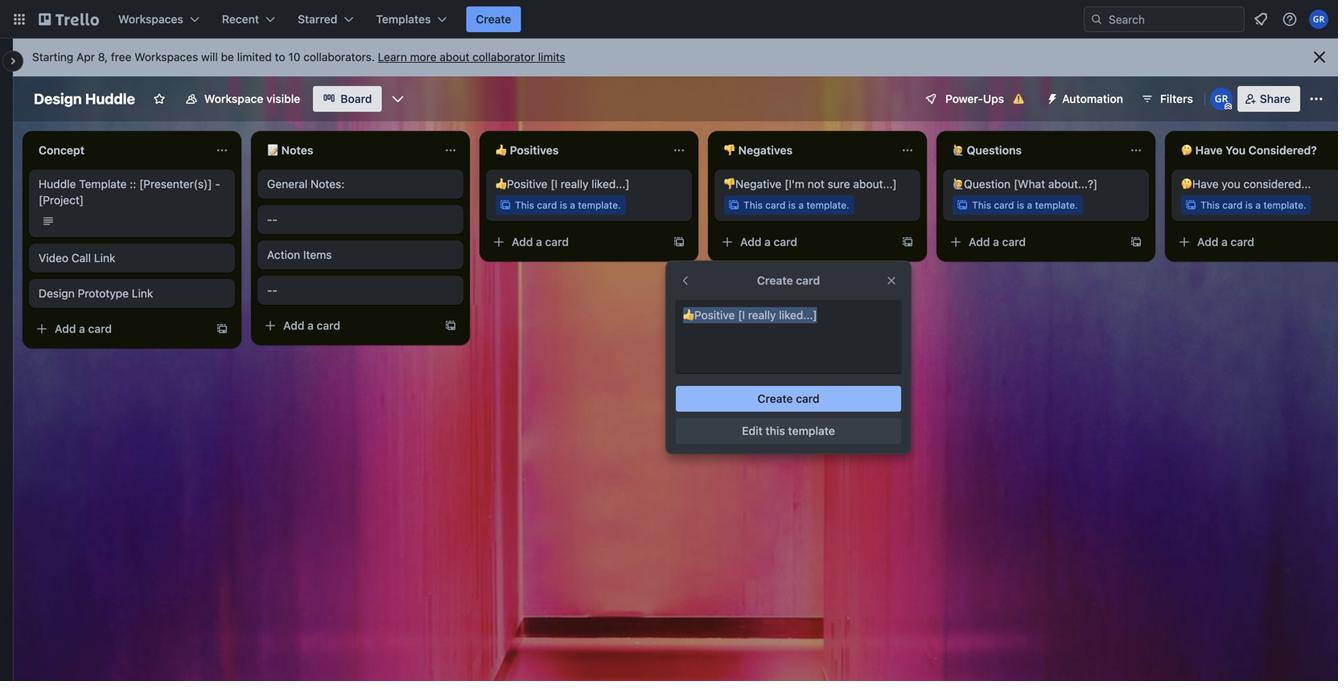 Task type: vqa. For each thing, say whether or not it's contained in the screenshot.
'sm' image at top right
yes



Task type: locate. For each thing, give the bounding box(es) containing it.
-- down action
[[267, 284, 278, 297]]

📝
[[267, 144, 279, 157]]

prototype
[[78, 287, 129, 300]]

-- link down general notes: link
[[267, 212, 454, 228]]

this for 👎negative
[[744, 200, 763, 211]]

create up this
[[758, 392, 793, 406]]

link for video call link
[[94, 252, 115, 265]]

1 vertical spatial design
[[39, 287, 75, 300]]

workspaces down workspaces dropdown button
[[135, 50, 198, 64]]

add a card down items
[[283, 319, 340, 332]]

template. down 👍positive [i really liked...] link
[[578, 200, 621, 211]]

-
[[215, 177, 220, 191], [267, 213, 272, 226], [272, 213, 278, 226], [267, 284, 272, 297], [272, 284, 278, 297]]

1 vertical spatial link
[[132, 287, 153, 300]]

huddle down the 8,
[[85, 90, 135, 107]]

to
[[275, 50, 285, 64]]

card
[[537, 200, 557, 211], [766, 200, 786, 211], [994, 200, 1015, 211], [1223, 200, 1243, 211], [545, 235, 569, 249], [774, 235, 798, 249], [1003, 235, 1026, 249], [1231, 235, 1255, 249], [796, 274, 820, 287], [317, 319, 340, 332], [88, 322, 112, 336], [796, 392, 820, 406]]

design prototype link link
[[39, 286, 225, 302]]

create inside primary element
[[476, 12, 512, 26]]

video call link link
[[39, 250, 225, 266]]

add a card button down really
[[486, 229, 663, 255]]

general
[[267, 177, 308, 191]]

share button
[[1238, 86, 1301, 112]]

ups
[[983, 92, 1005, 105]]

link down 'video call link' link
[[132, 287, 153, 300]]

this card is a template. down the [i'm
[[744, 200, 850, 211]]

add a card button for [i
[[486, 229, 663, 255]]

template. down considered...
[[1264, 200, 1307, 211]]

4 template. from the left
[[1264, 200, 1307, 211]]

this down 🤔have on the top right
[[1201, 200, 1220, 211]]

add down action items
[[283, 319, 305, 332]]

this for 🙋question
[[972, 200, 992, 211]]

👍positive [i really liked...]
[[496, 177, 630, 191]]

[presenter(s)]
[[139, 177, 212, 191]]

concept
[[39, 144, 85, 157]]

0 vertical spatial link
[[94, 252, 115, 265]]

create card up edit this template
[[758, 392, 820, 406]]

create from template… image for really
[[673, 236, 686, 249]]

this card is a template. down 🤔have you considered... link
[[1201, 200, 1307, 211]]

a down the [what
[[1027, 200, 1033, 211]]

power-
[[946, 92, 983, 105]]

3 template. from the left
[[1035, 200, 1078, 211]]

1 this card is a template. from the left
[[515, 200, 621, 211]]

link
[[94, 252, 115, 265], [132, 287, 153, 300]]

this down 👎negative
[[744, 200, 763, 211]]

1 template. from the left
[[578, 200, 621, 211]]

is down the 👍positive [i really liked...]
[[560, 200, 567, 211]]

3 is from the left
[[1017, 200, 1025, 211]]

board
[[341, 92, 372, 105]]

design down video
[[39, 287, 75, 300]]

huddle inside 'text box'
[[85, 90, 135, 107]]

Concept text field
[[29, 138, 209, 163]]

add down 👎negative
[[741, 235, 762, 249]]

collaborator
[[473, 50, 535, 64]]

1 is from the left
[[560, 200, 567, 211]]

edit this template link
[[676, 419, 902, 444]]

add a card for notes:
[[283, 319, 340, 332]]

create from template… image for about...?]
[[1130, 236, 1143, 249]]

Board name text field
[[26, 86, 143, 112]]

sure
[[828, 177, 850, 191]]

this for 👍positive
[[515, 200, 534, 211]]

2 template. from the left
[[807, 200, 850, 211]]

workspace visible
[[204, 92, 300, 105]]

edit this template
[[742, 425, 835, 438]]

add a card button down 👎negative [i'm not sure about...]
[[715, 229, 892, 255]]

🙋question [what about...?] link
[[953, 176, 1140, 192]]

this card is a template. for you
[[1201, 200, 1307, 211]]

huddle up [project]
[[39, 177, 76, 191]]

0 vertical spatial huddle
[[85, 90, 135, 107]]

really
[[561, 177, 589, 191]]

-- link down action items link
[[267, 283, 454, 299]]

1 -- link from the top
[[267, 212, 454, 228]]

4 is from the left
[[1246, 200, 1253, 211]]

0 vertical spatial workspaces
[[118, 12, 183, 26]]

1 this from the left
[[515, 200, 534, 211]]

0 vertical spatial create
[[476, 12, 512, 26]]

add a card button down action items link
[[258, 313, 435, 339]]

a down 👎negative
[[765, 235, 771, 249]]

add a card
[[512, 235, 569, 249], [741, 235, 798, 249], [969, 235, 1026, 249], [1198, 235, 1255, 249], [283, 319, 340, 332], [55, 322, 112, 336]]

1 vertical spatial create card
[[758, 392, 820, 406]]

template. for not
[[807, 200, 850, 211]]

is down the 🤔have you considered... on the right of the page
[[1246, 200, 1253, 211]]

action
[[267, 248, 300, 262]]

create
[[476, 12, 512, 26], [757, 274, 793, 287], [758, 392, 793, 406]]

👎negative [i'm not sure about...] link
[[724, 176, 911, 192]]

is for you
[[1246, 200, 1253, 211]]

design inside design huddle 'text box'
[[34, 90, 82, 107]]

2 this card is a template. from the left
[[744, 200, 850, 211]]

this down 👍positive
[[515, 200, 534, 211]]

create button
[[466, 6, 521, 32]]

greg robinson (gregrobinson96) image
[[1210, 88, 1233, 110]]

3 this card is a template. from the left
[[972, 200, 1078, 211]]

add down 🙋question
[[969, 235, 990, 249]]

add for 🙋question [what about...?]
[[969, 235, 990, 249]]

visible
[[266, 92, 300, 105]]

-- link
[[267, 212, 454, 228], [267, 283, 454, 299]]

a down 🙋question
[[993, 235, 1000, 249]]

add a card down 🙋question
[[969, 235, 1026, 249]]

not
[[808, 177, 825, 191]]

add a card button down the [what
[[943, 229, 1120, 255]]

template. for about...?]
[[1035, 200, 1078, 211]]

0 vertical spatial --
[[267, 213, 278, 226]]

return to previous screen image
[[679, 274, 692, 287]]

limits
[[538, 50, 566, 64]]

::
[[130, 177, 136, 191]]

1 vertical spatial --
[[267, 284, 278, 297]]

4 this from the left
[[1201, 200, 1220, 211]]

learn more about collaborator limits link
[[378, 50, 566, 64]]

👎
[[724, 144, 736, 157]]

🤔 have you considered?
[[1182, 144, 1317, 157]]

a down design prototype link
[[79, 322, 85, 336]]

0 vertical spatial -- link
[[267, 212, 454, 228]]

close popover image
[[885, 274, 898, 287]]

1 horizontal spatial huddle
[[85, 90, 135, 107]]

create from template… image
[[673, 236, 686, 249], [902, 236, 914, 249], [1130, 236, 1143, 249], [444, 320, 457, 332], [216, 323, 229, 336]]

about...]
[[854, 177, 897, 191]]

this card is a template. for [what
[[972, 200, 1078, 211]]

link right call at top
[[94, 252, 115, 265]]

card inside button
[[796, 392, 820, 406]]

this card is a template. for [i
[[515, 200, 621, 211]]

3 this from the left
[[972, 200, 992, 211]]

1 vertical spatial huddle
[[39, 177, 76, 191]]

0 notifications image
[[1252, 10, 1271, 29]]

starred
[[298, 12, 337, 26]]

2 this from the left
[[744, 200, 763, 211]]

template
[[79, 177, 127, 191]]

be
[[221, 50, 234, 64]]

design inside design prototype link link
[[39, 287, 75, 300]]

10
[[288, 50, 301, 64]]

add a card for [i'm
[[741, 235, 798, 249]]

positives
[[510, 144, 559, 157]]

huddle
[[85, 90, 135, 107], [39, 177, 76, 191]]

starred button
[[288, 6, 363, 32]]

🙋 Questions text field
[[943, 138, 1124, 163]]

template.
[[578, 200, 621, 211], [807, 200, 850, 211], [1035, 200, 1078, 211], [1264, 200, 1307, 211]]

edit
[[742, 425, 763, 438]]

this card is a template. down 🙋question [what about...?]
[[972, 200, 1078, 211]]

[i'm
[[785, 177, 805, 191]]

template. down 🙋question [what about...?] link
[[1035, 200, 1078, 211]]

is
[[560, 200, 567, 211], [789, 200, 796, 211], [1017, 200, 1025, 211], [1246, 200, 1253, 211]]

add down 🤔have on the top right
[[1198, 235, 1219, 249]]

2 is from the left
[[789, 200, 796, 211]]

add a card down the [i
[[512, 235, 569, 249]]

huddle inside 'huddle template :: [presenter(s)] - [project]'
[[39, 177, 76, 191]]

this card is a template. down the 👍positive [i really liked...]
[[515, 200, 621, 211]]

👍
[[496, 144, 507, 157]]

is down 🙋question [what about...?]
[[1017, 200, 1025, 211]]

-- up action
[[267, 213, 278, 226]]

add for general notes:
[[283, 319, 305, 332]]

create up collaborator
[[476, 12, 512, 26]]

add down design prototype link
[[55, 322, 76, 336]]

👍positive [i really liked...] link
[[496, 176, 683, 192]]

2 vertical spatial create
[[758, 392, 793, 406]]

workspaces
[[118, 12, 183, 26], [135, 50, 198, 64]]

0 vertical spatial design
[[34, 90, 82, 107]]

items
[[303, 248, 332, 262]]

add a card down 👎negative
[[741, 235, 798, 249]]

have
[[1196, 144, 1223, 157]]

limited
[[237, 50, 272, 64]]

1 horizontal spatial link
[[132, 287, 153, 300]]

about...?]
[[1049, 177, 1098, 191]]

template. down 👎negative [i'm not sure about...] link
[[807, 200, 850, 211]]

add a card down you
[[1198, 235, 1255, 249]]

a
[[570, 200, 576, 211], [799, 200, 804, 211], [1027, 200, 1033, 211], [1256, 200, 1261, 211], [536, 235, 542, 249], [765, 235, 771, 249], [993, 235, 1000, 249], [1222, 235, 1228, 249], [308, 319, 314, 332], [79, 322, 85, 336]]

add a card button for [i'm
[[715, 229, 892, 255]]

is down the [i'm
[[789, 200, 796, 211]]

workspaces up free
[[118, 12, 183, 26]]

filters button
[[1137, 86, 1198, 112]]

design down starting
[[34, 90, 82, 107]]

huddle template :: [presenter(s)] - [project]
[[39, 177, 220, 207]]

considered?
[[1249, 144, 1317, 157]]

create card up 👍positive [i really liked...] text field
[[757, 274, 820, 287]]

4 this card is a template. from the left
[[1201, 200, 1307, 211]]

add a card for [i
[[512, 235, 569, 249]]

add for 👎negative [i'm not sure about...]
[[741, 235, 762, 249]]

add down 👍positive
[[512, 235, 533, 249]]

0 horizontal spatial link
[[94, 252, 115, 265]]

this card is a template.
[[515, 200, 621, 211], [744, 200, 850, 211], [972, 200, 1078, 211], [1201, 200, 1307, 211]]

add a card button for notes:
[[258, 313, 435, 339]]

this down 🙋question
[[972, 200, 992, 211]]

🙋
[[953, 144, 964, 157]]

📝 Notes text field
[[258, 138, 438, 163]]

create up 👍positive [i really liked...] text field
[[757, 274, 793, 287]]

0 horizontal spatial huddle
[[39, 177, 76, 191]]

open information menu image
[[1282, 11, 1298, 27]]

1 vertical spatial -- link
[[267, 283, 454, 299]]

a down 🤔have you considered... link
[[1256, 200, 1261, 211]]



Task type: describe. For each thing, give the bounding box(es) containing it.
is for [i
[[560, 200, 567, 211]]

is for [what
[[1017, 200, 1025, 211]]

a down 👍positive
[[536, 235, 542, 249]]

notes
[[281, 144, 313, 157]]

📝 notes
[[267, 144, 313, 157]]

create card button
[[676, 386, 902, 412]]

Search field
[[1104, 7, 1244, 31]]

👍Positive [I really liked...] text field
[[683, 307, 895, 355]]

customize views image
[[390, 91, 406, 107]]

template. for really
[[578, 200, 621, 211]]

a down really
[[570, 200, 576, 211]]

- inside 'huddle template :: [presenter(s)] - [project]'
[[215, 177, 220, 191]]

collaborators.
[[304, 50, 375, 64]]

design huddle
[[34, 90, 135, 107]]

🤔
[[1182, 144, 1193, 157]]

[project]
[[39, 194, 84, 207]]

power-ups
[[946, 92, 1005, 105]]

show menu image
[[1309, 91, 1325, 107]]

🤔have you considered... link
[[1182, 176, 1339, 192]]

🤔have
[[1182, 177, 1219, 191]]

this member is an admin of this board. image
[[1225, 103, 1232, 110]]

design for design prototype link
[[39, 287, 75, 300]]

0 vertical spatial create card
[[757, 274, 820, 287]]

sm image
[[1040, 86, 1062, 109]]

share
[[1260, 92, 1291, 105]]

add a card button down 🤔have you considered... link
[[1172, 229, 1339, 255]]

design prototype link
[[39, 287, 153, 300]]

workspace visible button
[[175, 86, 310, 112]]

👎 Negatives text field
[[715, 138, 895, 163]]

2 -- from the top
[[267, 284, 278, 297]]

action items link
[[267, 247, 454, 263]]

add a card button for [what
[[943, 229, 1120, 255]]

🤔have you considered...
[[1182, 177, 1311, 191]]

2 -- link from the top
[[267, 283, 454, 299]]

create card inside button
[[758, 392, 820, 406]]

recent
[[222, 12, 259, 26]]

add a card button down design prototype link link
[[29, 316, 206, 342]]

general notes: link
[[267, 176, 454, 192]]

1 -- from the top
[[267, 213, 278, 226]]

video call link
[[39, 252, 115, 265]]

free
[[111, 50, 132, 64]]

board link
[[313, 86, 382, 112]]

learn
[[378, 50, 407, 64]]

action items
[[267, 248, 332, 262]]

more
[[410, 50, 437, 64]]

recent button
[[212, 6, 285, 32]]

workspaces button
[[109, 6, 209, 32]]

call
[[71, 252, 91, 265]]

primary element
[[0, 0, 1339, 39]]

add for 👍positive [i really liked...]
[[512, 235, 533, 249]]

template. for considered...
[[1264, 200, 1307, 211]]

considered...
[[1244, 177, 1311, 191]]

you
[[1222, 177, 1241, 191]]

create from template… image for not
[[902, 236, 914, 249]]

this for 🤔have
[[1201, 200, 1220, 211]]

star or unstar board image
[[153, 93, 166, 105]]

templates
[[376, 12, 431, 26]]

🙋question
[[953, 177, 1011, 191]]

workspace
[[204, 92, 264, 105]]

notes:
[[311, 177, 345, 191]]

this
[[766, 425, 785, 438]]

automation
[[1062, 92, 1124, 105]]

negatives
[[739, 144, 793, 157]]

👎 negatives
[[724, 144, 793, 157]]

👍positive
[[496, 177, 548, 191]]

apr
[[76, 50, 95, 64]]

🙋question [what about...?]
[[953, 177, 1098, 191]]

is for [i'm
[[789, 200, 796, 211]]

design for design huddle
[[34, 90, 82, 107]]

starting
[[32, 50, 73, 64]]

👎negative [i'm not sure about...]
[[724, 177, 897, 191]]

will
[[201, 50, 218, 64]]

greg robinson (gregrobinson96) image
[[1310, 10, 1329, 29]]

🙋 questions
[[953, 144, 1022, 157]]

8,
[[98, 50, 108, 64]]

questions
[[967, 144, 1022, 157]]

video
[[39, 252, 68, 265]]

huddle template :: [presenter(s)] - [project] link
[[39, 176, 225, 208]]

add a card for [what
[[969, 235, 1026, 249]]

🤔 Have You Considered? text field
[[1172, 138, 1339, 163]]

a down you
[[1222, 235, 1228, 249]]

a down items
[[308, 319, 314, 332]]

about
[[440, 50, 470, 64]]

a down the [i'm
[[799, 200, 804, 211]]

filters
[[1161, 92, 1194, 105]]

add a card down design prototype link
[[55, 322, 112, 336]]

back to home image
[[39, 6, 99, 32]]

automation button
[[1040, 86, 1133, 112]]

👎negative
[[724, 177, 782, 191]]

starting apr 8, free workspaces will be limited to 10 collaborators. learn more about collaborator limits
[[32, 50, 566, 64]]

this card is a template. for [i'm
[[744, 200, 850, 211]]

search image
[[1091, 13, 1104, 26]]

[what
[[1014, 177, 1046, 191]]

link for design prototype link
[[132, 287, 153, 300]]

1 vertical spatial create
[[757, 274, 793, 287]]

templates button
[[366, 6, 457, 32]]

you
[[1226, 144, 1246, 157]]

liked...]
[[592, 177, 630, 191]]

[i
[[551, 177, 558, 191]]

1 vertical spatial workspaces
[[135, 50, 198, 64]]

power-ups button
[[914, 86, 1037, 112]]

👍 Positives text field
[[486, 138, 666, 163]]

👍 positives
[[496, 144, 559, 157]]

workspaces inside dropdown button
[[118, 12, 183, 26]]

general notes:
[[267, 177, 345, 191]]



